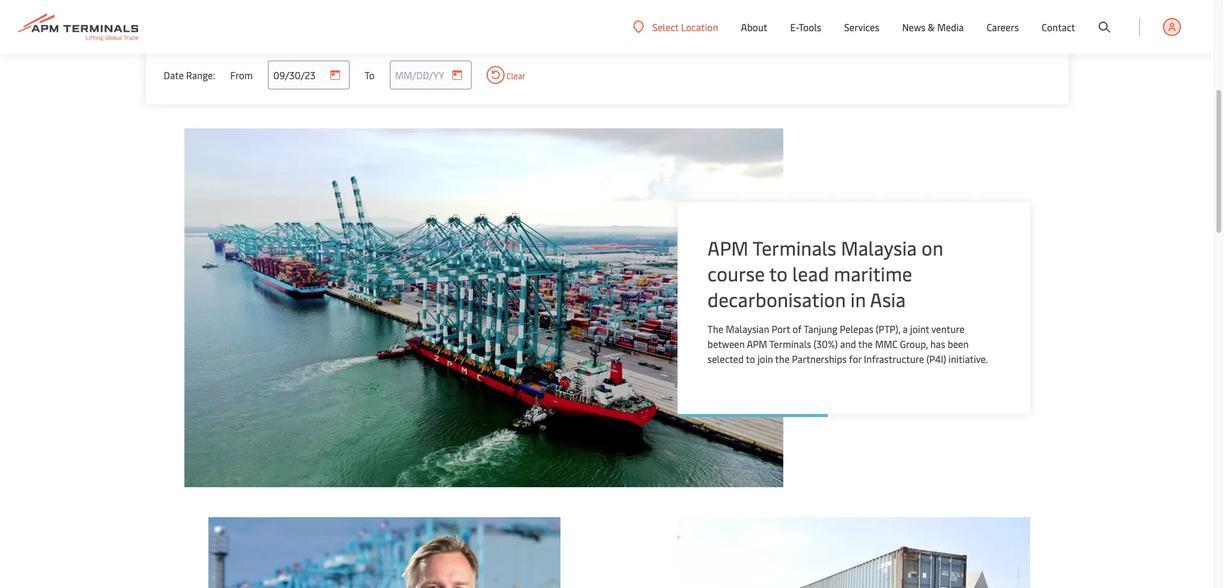 Task type: vqa. For each thing, say whether or not it's contained in the screenshot.
'Port'
yes



Task type: describe. For each thing, give the bounding box(es) containing it.
on
[[922, 235, 943, 261]]

0 horizontal spatial the
[[775, 352, 790, 366]]

and
[[840, 337, 856, 351]]

apm terminals malaysia on course to lead maritime decarbonisation in asia
[[708, 235, 943, 312]]

media
[[937, 20, 964, 34]]

join
[[757, 352, 773, 366]]

between
[[708, 337, 745, 351]]

clear button
[[486, 66, 526, 84]]

services
[[844, 20, 879, 34]]

e-tools button
[[790, 0, 821, 54]]

malaysian
[[726, 322, 769, 336]]

asia
[[870, 286, 906, 312]]

news & media
[[902, 20, 964, 34]]

e-tools
[[790, 20, 821, 34]]

&
[[928, 20, 935, 34]]

been
[[948, 337, 969, 351]]

lead
[[792, 261, 829, 286]]

To text field
[[390, 61, 471, 90]]

the
[[708, 322, 724, 336]]

select location
[[652, 20, 718, 33]]

apm terminals malaysia on course to lead maritime decarbonisation in asia link
[[708, 235, 994, 312]]

from
[[230, 68, 253, 81]]

clear
[[504, 70, 526, 82]]

services button
[[844, 0, 879, 54]]

malaysia
[[841, 235, 917, 261]]

about button
[[741, 0, 767, 54]]

decarbonisation
[[708, 286, 846, 312]]

maritime
[[834, 261, 912, 286]]

the malaysian port of tanjung pelepas (ptp), a joint venture between apm terminals (30%) and the mmc group, has been selected to join the partnerships for infrastructure (p4i) initiative.
[[708, 322, 988, 366]]

keith svendsen image
[[208, 518, 561, 589]]

mmc
[[875, 337, 898, 351]]

contact button
[[1042, 0, 1075, 54]]

date
[[164, 68, 184, 81]]



Task type: locate. For each thing, give the bounding box(es) containing it.
(p4i)
[[927, 352, 946, 366]]

partnerships
[[792, 352, 847, 366]]

terminals down of
[[769, 337, 811, 351]]

1 vertical spatial apm
[[747, 337, 767, 351]]

contact
[[1042, 20, 1075, 34]]

range:
[[186, 68, 215, 81]]

joint
[[910, 322, 929, 336]]

infrastructure
[[864, 352, 924, 366]]

venture
[[931, 322, 965, 336]]

select location button
[[633, 20, 718, 33]]

apm inside apm terminals malaysia on course to lead maritime decarbonisation in asia
[[708, 235, 749, 261]]

terminals inside apm terminals malaysia on course to lead maritime decarbonisation in asia
[[753, 235, 836, 261]]

to
[[769, 261, 788, 286], [746, 352, 755, 366]]

in
[[851, 286, 866, 312]]

news & media button
[[902, 0, 964, 54]]

1 vertical spatial the
[[775, 352, 790, 366]]

0 horizontal spatial to
[[746, 352, 755, 366]]

0 vertical spatial apm
[[708, 235, 749, 261]]

apm inside the malaysian port of tanjung pelepas (ptp), a joint venture between apm terminals (30%) and the mmc group, has been selected to join the partnerships for infrastructure (p4i) initiative.
[[747, 337, 767, 351]]

tanjung
[[804, 322, 838, 336]]

of
[[792, 322, 802, 336]]

about
[[741, 20, 767, 34]]

terminals
[[753, 235, 836, 261], [769, 337, 811, 351]]

group,
[[900, 337, 928, 351]]

a
[[903, 322, 908, 336]]

terminals up decarbonisation at the right of page
[[753, 235, 836, 261]]

terminals inside the malaysian port of tanjung pelepas (ptp), a joint venture between apm terminals (30%) and the mmc group, has been selected to join the partnerships for infrastructure (p4i) initiative.
[[769, 337, 811, 351]]

1 vertical spatial terminals
[[769, 337, 811, 351]]

(ptp),
[[876, 322, 900, 336]]

select
[[652, 20, 679, 33]]

pelepas
[[840, 322, 873, 336]]

0 vertical spatial to
[[769, 261, 788, 286]]

has
[[930, 337, 945, 351]]

1 horizontal spatial the
[[858, 337, 873, 351]]

the right join
[[775, 352, 790, 366]]

to left lead on the right
[[769, 261, 788, 286]]

1 vertical spatial to
[[746, 352, 755, 366]]

0 vertical spatial the
[[858, 337, 873, 351]]

1 horizontal spatial to
[[769, 261, 788, 286]]

news
[[902, 20, 926, 34]]

apmt apapa nigeria rail terminal image
[[678, 518, 1030, 589]]

port
[[772, 322, 790, 336]]

the right and
[[858, 337, 873, 351]]

e-
[[790, 20, 799, 34]]

tools
[[799, 20, 821, 34]]

From text field
[[268, 61, 350, 90]]

220112 ptp to invest image
[[184, 129, 783, 488]]

the
[[858, 337, 873, 351], [775, 352, 790, 366]]

location
[[681, 20, 718, 33]]

careers
[[987, 20, 1019, 34]]

to inside the malaysian port of tanjung pelepas (ptp), a joint venture between apm terminals (30%) and the mmc group, has been selected to join the partnerships for infrastructure (p4i) initiative.
[[746, 352, 755, 366]]

initiative.
[[949, 352, 988, 366]]

(30%)
[[814, 337, 838, 351]]

careers button
[[987, 0, 1019, 54]]

course
[[708, 261, 765, 286]]

to left join
[[746, 352, 755, 366]]

selected
[[708, 352, 744, 366]]

for
[[849, 352, 862, 366]]

to
[[365, 68, 375, 81]]

apm
[[708, 235, 749, 261], [747, 337, 767, 351]]

to inside apm terminals malaysia on course to lead maritime decarbonisation in asia
[[769, 261, 788, 286]]

0 vertical spatial terminals
[[753, 235, 836, 261]]

date range:
[[164, 68, 215, 81]]



